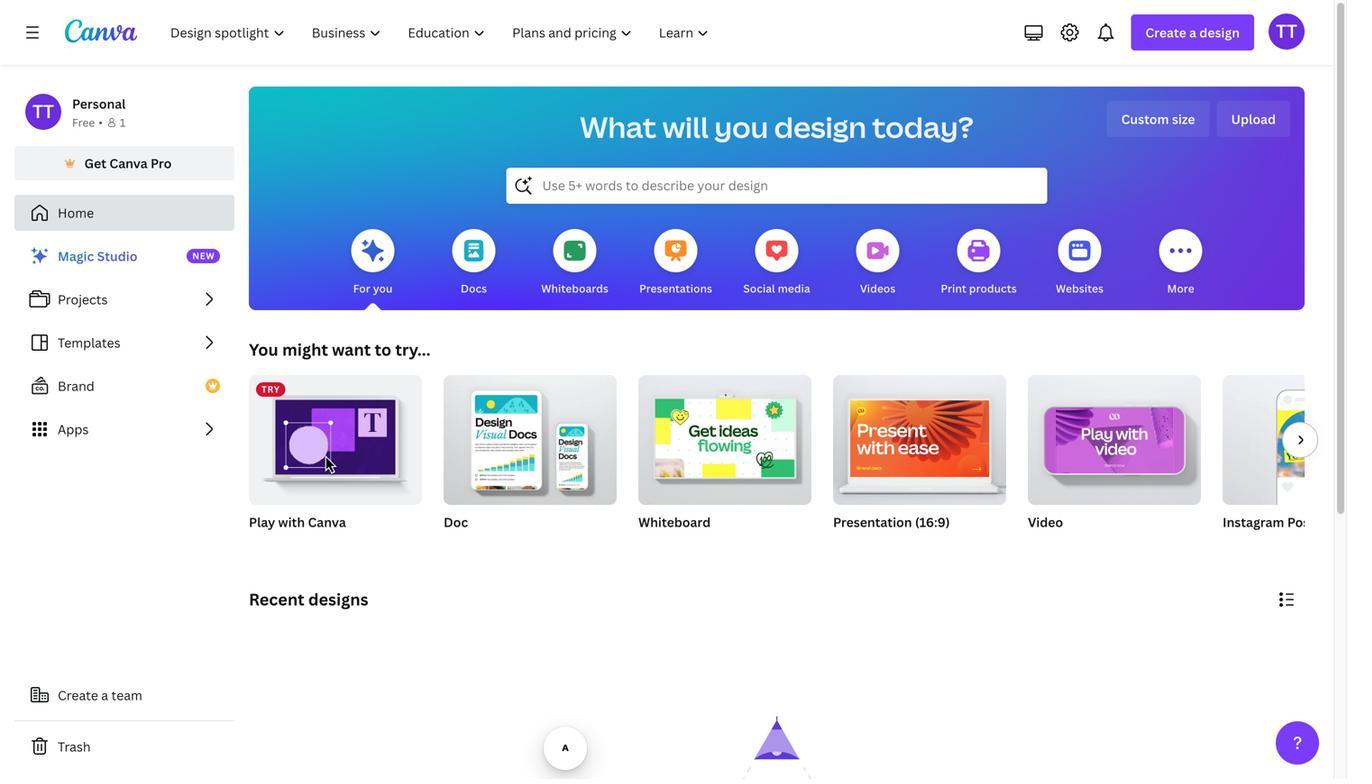 Task type: vqa. For each thing, say whether or not it's contained in the screenshot.
Create in dropdown button
yes



Task type: locate. For each thing, give the bounding box(es) containing it.
magic studio
[[58, 248, 137, 265]]

list
[[14, 238, 235, 447]]

0 horizontal spatial you
[[373, 281, 393, 296]]

video
[[1028, 514, 1063, 531]]

a left team
[[101, 687, 108, 704]]

1 horizontal spatial a
[[1190, 24, 1197, 41]]

0 vertical spatial design
[[1200, 24, 1240, 41]]

might
[[282, 339, 328, 361]]

terry turtle image
[[1269, 13, 1305, 49], [25, 94, 61, 130]]

(16:9)
[[915, 514, 950, 531]]

top level navigation element
[[159, 14, 725, 51]]

canva right with
[[308, 514, 346, 531]]

personal
[[72, 95, 126, 112]]

0 vertical spatial canva
[[109, 155, 148, 172]]

get
[[84, 155, 106, 172]]

size
[[1172, 110, 1196, 128]]

you right for
[[373, 281, 393, 296]]

canva inside "play with canva" group
[[308, 514, 346, 531]]

1 vertical spatial a
[[101, 687, 108, 704]]

for
[[353, 281, 371, 296]]

0 vertical spatial terry turtle image
[[1269, 13, 1305, 49]]

0 horizontal spatial canva
[[109, 155, 148, 172]]

create left team
[[58, 687, 98, 704]]

create for create a design
[[1146, 24, 1187, 41]]

free
[[72, 115, 95, 130]]

canva
[[109, 155, 148, 172], [308, 514, 346, 531]]

you right will
[[715, 107, 769, 147]]

design left tt dropdown button
[[1200, 24, 1240, 41]]

trash link
[[14, 729, 235, 765]]

social media
[[744, 281, 810, 296]]

want
[[332, 339, 371, 361]]

you inside button
[[373, 281, 393, 296]]

1 horizontal spatial create
[[1146, 24, 1187, 41]]

1 horizontal spatial design
[[1200, 24, 1240, 41]]

0 vertical spatial you
[[715, 107, 769, 147]]

0 vertical spatial create
[[1146, 24, 1187, 41]]

presentation (16:9)
[[833, 514, 950, 531]]

•
[[99, 115, 103, 130]]

for you button
[[351, 216, 395, 310]]

1 vertical spatial canva
[[308, 514, 346, 531]]

projects
[[58, 291, 108, 308]]

print products button
[[941, 216, 1017, 310]]

0 horizontal spatial design
[[774, 107, 867, 147]]

custom size button
[[1107, 101, 1210, 137]]

print products
[[941, 281, 1017, 296]]

trash
[[58, 738, 91, 755]]

for you
[[353, 281, 393, 296]]

a inside dropdown button
[[1190, 24, 1197, 41]]

videos button
[[856, 216, 900, 310]]

free •
[[72, 115, 103, 130]]

custom
[[1122, 110, 1169, 128]]

try...
[[395, 339, 431, 361]]

group
[[444, 368, 617, 505], [639, 368, 812, 505], [833, 368, 1007, 505], [1028, 368, 1201, 505], [1223, 375, 1347, 505]]

today?
[[873, 107, 974, 147]]

design up search search box on the top of page
[[774, 107, 867, 147]]

create a design button
[[1131, 14, 1255, 51]]

video group
[[1028, 368, 1201, 554]]

a inside button
[[101, 687, 108, 704]]

websites button
[[1056, 216, 1104, 310]]

instagram post (square) group
[[1223, 375, 1347, 554]]

custom size
[[1122, 110, 1196, 128]]

presentation (16:9) group
[[833, 368, 1007, 554]]

0 horizontal spatial a
[[101, 687, 108, 704]]

studio
[[97, 248, 137, 265]]

get canva pro button
[[14, 146, 235, 180]]

Search search field
[[543, 169, 1012, 203]]

0 horizontal spatial terry turtle image
[[25, 94, 61, 130]]

upload
[[1232, 110, 1276, 128]]

0 vertical spatial a
[[1190, 24, 1197, 41]]

create inside button
[[58, 687, 98, 704]]

a up size
[[1190, 24, 1197, 41]]

to
[[375, 339, 392, 361]]

a for team
[[101, 687, 108, 704]]

you
[[715, 107, 769, 147], [373, 281, 393, 296]]

1 vertical spatial terry turtle image
[[25, 94, 61, 130]]

create inside dropdown button
[[1146, 24, 1187, 41]]

0 horizontal spatial create
[[58, 687, 98, 704]]

create
[[1146, 24, 1187, 41], [58, 687, 98, 704]]

1 vertical spatial create
[[58, 687, 98, 704]]

whiteboard group
[[639, 368, 812, 554]]

what will you design today?
[[580, 107, 974, 147]]

create for create a team
[[58, 687, 98, 704]]

1 horizontal spatial terry turtle image
[[1269, 13, 1305, 49]]

more
[[1167, 281, 1195, 296]]

a
[[1190, 24, 1197, 41], [101, 687, 108, 704]]

1 horizontal spatial canva
[[308, 514, 346, 531]]

terry turtle image
[[1269, 13, 1305, 49]]

presentations
[[639, 281, 713, 296]]

doc group
[[444, 368, 617, 554]]

canva left pro
[[109, 155, 148, 172]]

create up custom size
[[1146, 24, 1187, 41]]

whiteboards
[[541, 281, 609, 296]]

None search field
[[506, 168, 1048, 204]]

design
[[1200, 24, 1240, 41], [774, 107, 867, 147]]

design inside dropdown button
[[1200, 24, 1240, 41]]

1 vertical spatial you
[[373, 281, 393, 296]]

(squa
[[1318, 514, 1347, 531]]

products
[[969, 281, 1017, 296]]

1
[[120, 115, 126, 130]]



Task type: describe. For each thing, give the bounding box(es) containing it.
canva inside get canva pro button
[[109, 155, 148, 172]]

play with canva group
[[249, 375, 422, 532]]

new
[[192, 250, 215, 262]]

1 vertical spatial design
[[774, 107, 867, 147]]

terry turtle image for terry turtle element
[[25, 94, 61, 130]]

create a team
[[58, 687, 142, 704]]

social media button
[[744, 216, 810, 310]]

what
[[580, 107, 657, 147]]

more button
[[1159, 216, 1203, 310]]

docs
[[461, 281, 487, 296]]

videos
[[860, 281, 896, 296]]

whiteboards button
[[541, 216, 609, 310]]

apps link
[[14, 411, 235, 447]]

presentation
[[833, 514, 912, 531]]

print
[[941, 281, 967, 296]]

terry turtle image for terry turtle image
[[1269, 13, 1305, 49]]

1 horizontal spatial you
[[715, 107, 769, 147]]

a for design
[[1190, 24, 1197, 41]]

terry turtle element
[[25, 94, 61, 130]]

try
[[262, 383, 280, 395]]

doc
[[444, 514, 468, 531]]

home
[[58, 204, 94, 221]]

projects link
[[14, 281, 235, 317]]

websites
[[1056, 281, 1104, 296]]

group for presentation (16:9)
[[833, 368, 1007, 505]]

team
[[111, 687, 142, 704]]

group for video
[[1028, 368, 1201, 505]]

tt button
[[1269, 13, 1305, 49]]

instagram
[[1223, 514, 1285, 531]]

will
[[663, 107, 709, 147]]

group for doc
[[444, 368, 617, 505]]

brand
[[58, 377, 95, 395]]

magic
[[58, 248, 94, 265]]

get canva pro
[[84, 155, 172, 172]]

pro
[[151, 155, 172, 172]]

recent designs
[[249, 589, 369, 611]]

brand link
[[14, 368, 235, 404]]

you might want to try...
[[249, 339, 431, 361]]

docs button
[[452, 216, 496, 310]]

social
[[744, 281, 775, 296]]

templates
[[58, 334, 120, 351]]

play
[[249, 514, 275, 531]]

templates link
[[14, 325, 235, 361]]

post
[[1288, 514, 1315, 531]]

instagram post (squa
[[1223, 514, 1347, 531]]

play with canva
[[249, 514, 346, 531]]

create a design
[[1146, 24, 1240, 41]]

with
[[278, 514, 305, 531]]

list containing magic studio
[[14, 238, 235, 447]]

create a team button
[[14, 677, 235, 713]]

group for whiteboard
[[639, 368, 812, 505]]

upload button
[[1217, 101, 1291, 137]]

designs
[[308, 589, 369, 611]]

media
[[778, 281, 810, 296]]

apps
[[58, 421, 89, 438]]

home link
[[14, 195, 235, 231]]

presentations button
[[639, 216, 713, 310]]

recent
[[249, 589, 305, 611]]

whiteboard
[[639, 514, 711, 531]]

you
[[249, 339, 279, 361]]



